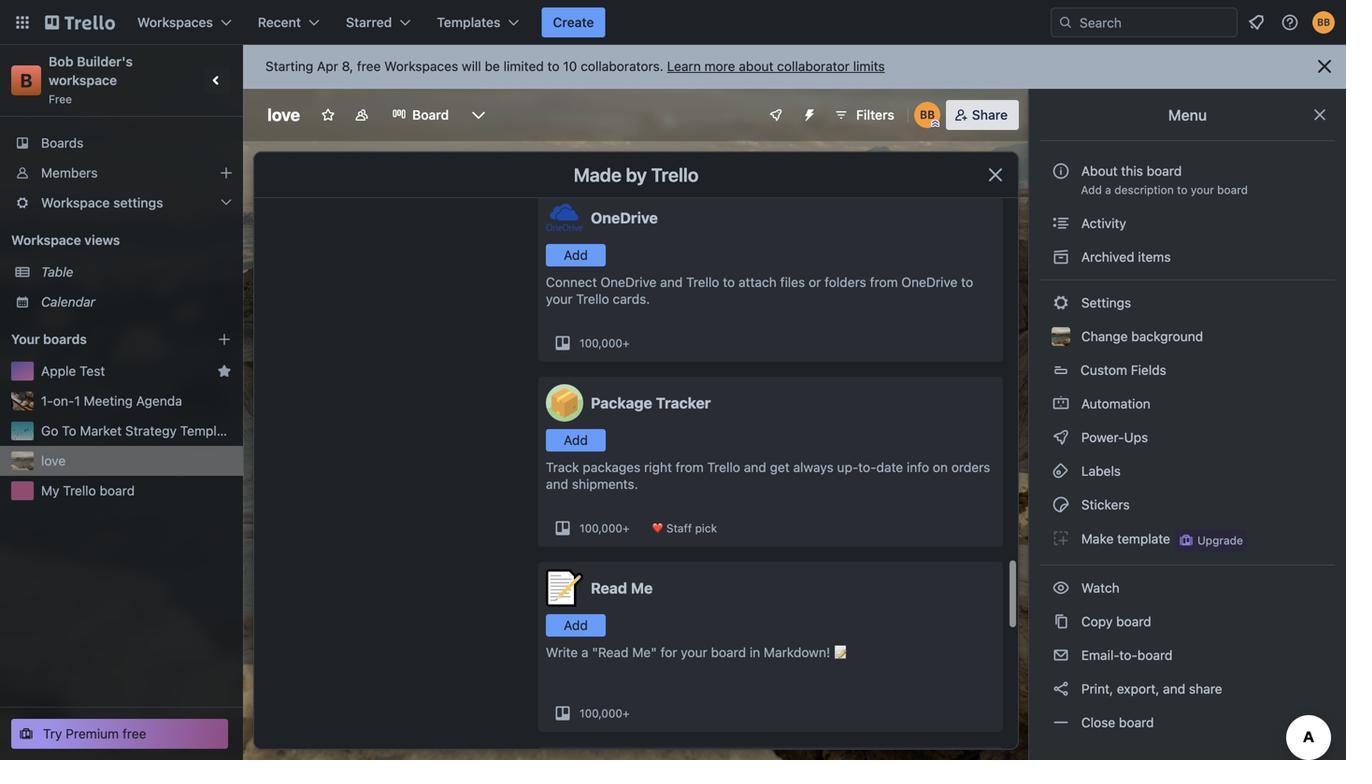 Task type: vqa. For each thing, say whether or not it's contained in the screenshot.
recent dropdown button
yes



Task type: locate. For each thing, give the bounding box(es) containing it.
sm image inside activity link
[[1052, 214, 1071, 233]]

1 vertical spatial +
[[623, 522, 630, 535]]

or
[[809, 274, 821, 290]]

attach
[[739, 274, 777, 290]]

love up my on the left of page
[[41, 453, 66, 469]]

sm image left settings
[[1052, 294, 1071, 312]]

+ left ❤️
[[623, 522, 630, 535]]

3 + from the top
[[623, 707, 630, 720]]

up-
[[837, 460, 859, 475]]

test
[[80, 363, 105, 379]]

sm image inside the automation link
[[1052, 395, 1071, 413]]

customize views image
[[470, 106, 488, 124]]

calendar link
[[41, 293, 232, 311]]

on-
[[53, 393, 74, 409]]

1 vertical spatial sm image
[[1052, 579, 1071, 598]]

add up connect
[[564, 247, 588, 263]]

your right for
[[681, 645, 708, 660]]

market
[[80, 423, 122, 439]]

boards
[[43, 332, 87, 347]]

100,000 down cards.
[[580, 337, 623, 350]]

to-
[[859, 460, 877, 475], [1120, 648, 1138, 663]]

sm image inside email-to-board link
[[1052, 646, 1071, 665]]

sm image inside the settings link
[[1052, 294, 1071, 312]]

automation
[[1078, 396, 1151, 411]]

0 vertical spatial sm image
[[1052, 248, 1071, 267]]

sm image left 'close'
[[1052, 714, 1071, 732]]

0 horizontal spatial to-
[[859, 460, 877, 475]]

100,000 + for onedrive
[[580, 337, 630, 350]]

agenda
[[136, 393, 182, 409]]

2 sm image from the top
[[1052, 579, 1071, 598]]

sm image inside close board link
[[1052, 714, 1071, 732]]

0 horizontal spatial from
[[676, 460, 704, 475]]

1 vertical spatial 100,000
[[580, 522, 623, 535]]

add up track
[[564, 433, 588, 448]]

recent button
[[247, 7, 331, 37]]

"read
[[592, 645, 629, 660]]

2 vertical spatial 100,000
[[580, 707, 623, 720]]

5 sm image from the top
[[1052, 462, 1071, 481]]

starting apr 8, free workspaces will be limited to 10 collaborators. learn more about collaborator limits
[[266, 58, 885, 74]]

and down track
[[546, 476, 569, 492]]

sm image inside the copy board link
[[1052, 613, 1071, 631]]

1 vertical spatial workspaces
[[385, 58, 458, 74]]

trello
[[651, 164, 699, 186], [687, 274, 720, 290], [576, 291, 609, 307], [708, 460, 741, 475], [63, 483, 96, 498]]

custom
[[1081, 362, 1128, 378]]

a down about
[[1106, 183, 1112, 196]]

upgrade
[[1198, 534, 1244, 547]]

sm image left stickers
[[1052, 496, 1071, 514]]

6 sm image from the top
[[1052, 496, 1071, 514]]

a right write at the bottom left of page
[[582, 645, 589, 660]]

about
[[1082, 163, 1118, 179]]

1
[[74, 393, 80, 409]]

2 vertical spatial +
[[623, 707, 630, 720]]

workspace up table
[[11, 232, 81, 248]]

sm image left labels
[[1052, 462, 1071, 481]]

0 vertical spatial 100,000
[[580, 337, 623, 350]]

1 horizontal spatial from
[[870, 274, 898, 290]]

2 vertical spatial your
[[681, 645, 708, 660]]

100,000 + down "read
[[580, 707, 630, 720]]

free right premium
[[122, 726, 146, 742]]

workspaces up workspace navigation collapse icon
[[137, 14, 213, 30]]

staff
[[667, 522, 692, 535]]

add button for read me
[[546, 614, 606, 637]]

packages
[[583, 460, 641, 475]]

1 horizontal spatial workspaces
[[385, 58, 458, 74]]

0 vertical spatial love
[[267, 105, 300, 125]]

fields
[[1131, 362, 1167, 378]]

board up the 'print, export, and share'
[[1138, 648, 1173, 663]]

100,000 for read me
[[580, 707, 623, 720]]

add
[[1081, 183, 1102, 196], [564, 247, 588, 263], [564, 433, 588, 448], [564, 618, 588, 633]]

me
[[631, 579, 653, 597]]

boards
[[41, 135, 84, 151]]

add button up write at the bottom left of page
[[546, 614, 606, 637]]

sm image for email-to-board
[[1052, 646, 1071, 665]]

learn
[[667, 58, 701, 74]]

workspace settings
[[41, 195, 163, 210]]

0 horizontal spatial free
[[122, 726, 146, 742]]

your down connect
[[546, 291, 573, 307]]

workspaces up board link
[[385, 58, 458, 74]]

trello left get
[[708, 460, 741, 475]]

sm image left automation
[[1052, 395, 1071, 413]]

sm image for make template
[[1052, 529, 1071, 548]]

love left star or unstar board icon
[[267, 105, 300, 125]]

3 sm image from the top
[[1052, 395, 1071, 413]]

create button
[[542, 7, 606, 37]]

1 vertical spatial love
[[41, 453, 66, 469]]

for
[[661, 645, 678, 660]]

write a "read me" for your board in markdown! 📝
[[546, 645, 847, 660]]

workspace views
[[11, 232, 120, 248]]

from
[[870, 274, 898, 290], [676, 460, 704, 475]]

free inside button
[[122, 726, 146, 742]]

bob builder (bobbuilder40) image
[[1313, 11, 1335, 34], [914, 102, 941, 128]]

1 add button from the top
[[546, 244, 606, 267]]

1 vertical spatial free
[[122, 726, 146, 742]]

trello inside track packages right from trello and get always up-to-date info on orders and shipments.
[[708, 460, 741, 475]]

100,000 + down shipments. on the left of the page
[[580, 522, 630, 535]]

0 vertical spatial bob builder (bobbuilder40) image
[[1313, 11, 1335, 34]]

1 vertical spatial a
[[582, 645, 589, 660]]

100,000 down "read
[[580, 707, 623, 720]]

settings
[[1078, 295, 1132, 310]]

0 vertical spatial +
[[623, 337, 630, 350]]

add for onedrive
[[564, 247, 588, 263]]

2 100,000 + from the top
[[580, 522, 630, 535]]

to- up export,
[[1120, 648, 1138, 663]]

100,000 down shipments. on the left of the page
[[580, 522, 623, 535]]

views
[[84, 232, 120, 248]]

info
[[907, 460, 930, 475]]

archived
[[1082, 249, 1135, 265]]

0 horizontal spatial your
[[546, 291, 573, 307]]

to- left info
[[859, 460, 877, 475]]

1-
[[41, 393, 53, 409]]

2 vertical spatial add button
[[546, 614, 606, 637]]

2 vertical spatial sm image
[[1052, 646, 1071, 665]]

try premium free button
[[11, 719, 228, 749]]

3 100,000 + from the top
[[580, 707, 630, 720]]

labels link
[[1041, 456, 1335, 486]]

add down about
[[1081, 183, 1102, 196]]

4 sm image from the top
[[1052, 428, 1071, 447]]

sm image left the watch
[[1052, 579, 1071, 598]]

sm image
[[1052, 248, 1071, 267], [1052, 579, 1071, 598], [1052, 646, 1071, 665]]

100,000 + down cards.
[[580, 337, 630, 350]]

add inside about this board add a description to your board
[[1081, 183, 1102, 196]]

0 horizontal spatial workspaces
[[137, 14, 213, 30]]

background
[[1132, 329, 1204, 344]]

about
[[739, 58, 774, 74]]

starred icon image
[[217, 364, 232, 379]]

1 100,000 from the top
[[580, 337, 623, 350]]

0 horizontal spatial a
[[582, 645, 589, 660]]

trello right my on the left of page
[[63, 483, 96, 498]]

print, export, and share link
[[1041, 674, 1335, 704]]

builder's
[[77, 54, 133, 69]]

copy board
[[1078, 614, 1152, 629]]

3 add button from the top
[[546, 614, 606, 637]]

sm image inside stickers link
[[1052, 496, 1071, 514]]

sm image
[[1052, 214, 1071, 233], [1052, 294, 1071, 312], [1052, 395, 1071, 413], [1052, 428, 1071, 447], [1052, 462, 1071, 481], [1052, 496, 1071, 514], [1052, 529, 1071, 548], [1052, 613, 1071, 631], [1052, 680, 1071, 699], [1052, 714, 1071, 732]]

workspace navigation collapse icon image
[[204, 67, 230, 94]]

0 vertical spatial a
[[1106, 183, 1112, 196]]

copy board link
[[1041, 607, 1335, 637]]

1 vertical spatial from
[[676, 460, 704, 475]]

0 vertical spatial to-
[[859, 460, 877, 475]]

1 100,000 + from the top
[[580, 337, 630, 350]]

print,
[[1082, 681, 1114, 697]]

my
[[41, 483, 59, 498]]

try premium free
[[43, 726, 146, 742]]

filters button
[[829, 100, 900, 130]]

sm image left make
[[1052, 529, 1071, 548]]

me"
[[632, 645, 657, 660]]

1 sm image from the top
[[1052, 214, 1071, 233]]

your boards
[[11, 332, 87, 347]]

+ down "read
[[623, 707, 630, 720]]

1 vertical spatial your
[[546, 291, 573, 307]]

sm image left print,
[[1052, 680, 1071, 699]]

board down love link
[[100, 483, 135, 498]]

100,000 +
[[580, 337, 630, 350], [580, 522, 630, 535], [580, 707, 630, 720]]

get
[[770, 460, 790, 475]]

1 + from the top
[[623, 337, 630, 350]]

add for read me
[[564, 618, 588, 633]]

sm image for watch
[[1052, 579, 1071, 598]]

1 sm image from the top
[[1052, 248, 1071, 267]]

sm image inside archived items link
[[1052, 248, 1071, 267]]

2 vertical spatial 100,000 +
[[580, 707, 630, 720]]

0 horizontal spatial love
[[41, 453, 66, 469]]

to
[[62, 423, 76, 439]]

0 horizontal spatial bob builder (bobbuilder40) image
[[914, 102, 941, 128]]

sm image for labels
[[1052, 462, 1071, 481]]

add button up connect
[[546, 244, 606, 267]]

open information menu image
[[1281, 13, 1300, 32]]

sm image for copy board
[[1052, 613, 1071, 631]]

0 vertical spatial workspace
[[41, 195, 110, 210]]

email-
[[1082, 648, 1120, 663]]

activity link
[[1041, 209, 1335, 238]]

your up activity link
[[1191, 183, 1215, 196]]

sm image for activity
[[1052, 214, 1071, 233]]

automation image
[[795, 100, 821, 126]]

1 vertical spatial add button
[[546, 429, 606, 452]]

filters
[[857, 107, 895, 123]]

back to home image
[[45, 7, 115, 37]]

this member is an admin of this board. image
[[931, 120, 940, 128]]

1 vertical spatial bob builder (bobbuilder40) image
[[914, 102, 941, 128]]

learn more about collaborator limits link
[[667, 58, 885, 74]]

2 add button from the top
[[546, 429, 606, 452]]

be
[[485, 58, 500, 74]]

add button up track
[[546, 429, 606, 452]]

0 vertical spatial add button
[[546, 244, 606, 267]]

to
[[548, 58, 560, 74], [1178, 183, 1188, 196], [723, 274, 735, 290], [962, 274, 974, 290]]

from right folders
[[870, 274, 898, 290]]

try
[[43, 726, 62, 742]]

custom fields
[[1081, 362, 1167, 378]]

0 vertical spatial free
[[357, 58, 381, 74]]

a
[[1106, 183, 1112, 196], [582, 645, 589, 660]]

add up write at the bottom left of page
[[564, 618, 588, 633]]

email-to-board
[[1078, 648, 1173, 663]]

0 vertical spatial workspaces
[[137, 14, 213, 30]]

bob builder (bobbuilder40) image right filters
[[914, 102, 941, 128]]

2 sm image from the top
[[1052, 294, 1071, 312]]

1 horizontal spatial your
[[681, 645, 708, 660]]

settings link
[[1041, 288, 1335, 318]]

workspace settings button
[[0, 188, 243, 218]]

0 vertical spatial 100,000 +
[[580, 337, 630, 350]]

trello right by
[[651, 164, 699, 186]]

about this board add a description to your board
[[1081, 163, 1249, 196]]

sm image left archived
[[1052, 248, 1071, 267]]

from right right on the left
[[676, 460, 704, 475]]

make template
[[1078, 531, 1171, 547]]

change background
[[1078, 329, 1204, 344]]

export,
[[1117, 681, 1160, 697]]

10 sm image from the top
[[1052, 714, 1071, 732]]

8 sm image from the top
[[1052, 613, 1071, 631]]

change
[[1082, 329, 1128, 344]]

stickers link
[[1041, 490, 1335, 520]]

board down export,
[[1119, 715, 1155, 730]]

sm image left copy at the bottom right of page
[[1052, 613, 1071, 631]]

made by trello
[[574, 164, 699, 186]]

bob builder (bobbuilder40) image right open information menu icon
[[1313, 11, 1335, 34]]

love inside text box
[[267, 105, 300, 125]]

1 horizontal spatial a
[[1106, 183, 1112, 196]]

sm image inside print, export, and share link
[[1052, 680, 1071, 699]]

+ down cards.
[[623, 337, 630, 350]]

workspace inside "popup button"
[[41, 195, 110, 210]]

power-
[[1082, 430, 1125, 445]]

free
[[357, 58, 381, 74], [122, 726, 146, 742]]

add board image
[[217, 332, 232, 347]]

change background link
[[1041, 322, 1335, 352]]

sm image left the power-
[[1052, 428, 1071, 447]]

and left attach
[[660, 274, 683, 290]]

sm image inside labels "link"
[[1052, 462, 1071, 481]]

7 sm image from the top
[[1052, 529, 1071, 548]]

sm image inside power-ups link
[[1052, 428, 1071, 447]]

0 vertical spatial your
[[1191, 183, 1215, 196]]

2 horizontal spatial your
[[1191, 183, 1215, 196]]

sm image inside watch link
[[1052, 579, 1071, 598]]

1 vertical spatial to-
[[1120, 648, 1138, 663]]

9 sm image from the top
[[1052, 680, 1071, 699]]

collaborators.
[[581, 58, 664, 74]]

workspace down 'members'
[[41, 195, 110, 210]]

free right 8,
[[357, 58, 381, 74]]

star or unstar board image
[[321, 108, 336, 123]]

sm image for close board
[[1052, 714, 1071, 732]]

0 vertical spatial from
[[870, 274, 898, 290]]

workspace visible image
[[355, 108, 369, 123]]

read
[[591, 579, 628, 597]]

trello inside "link"
[[63, 483, 96, 498]]

workspace for workspace views
[[11, 232, 81, 248]]

3 sm image from the top
[[1052, 646, 1071, 665]]

1 horizontal spatial love
[[267, 105, 300, 125]]

sm image left email-
[[1052, 646, 1071, 665]]

1 vertical spatial workspace
[[11, 232, 81, 248]]

trello down connect
[[576, 291, 609, 307]]

sm image left activity
[[1052, 214, 1071, 233]]

100,000
[[580, 337, 623, 350], [580, 522, 623, 535], [580, 707, 623, 720]]

3 100,000 from the top
[[580, 707, 623, 720]]

1 vertical spatial 100,000 +
[[580, 522, 630, 535]]



Task type: describe. For each thing, give the bounding box(es) containing it.
files
[[781, 274, 805, 290]]

description
[[1115, 183, 1174, 196]]

free
[[49, 93, 72, 106]]

onedrive down the made by trello
[[591, 209, 658, 227]]

10
[[563, 58, 577, 74]]

read me
[[591, 579, 653, 597]]

2 + from the top
[[623, 522, 630, 535]]

board up description
[[1147, 163, 1182, 179]]

board
[[412, 107, 449, 123]]

sm image for stickers
[[1052, 496, 1071, 514]]

email-to-board link
[[1041, 641, 1335, 671]]

pick
[[695, 522, 717, 535]]

📝
[[834, 645, 847, 660]]

limited
[[504, 58, 544, 74]]

package tracker
[[591, 394, 711, 412]]

connect onedrive and trello to attach files or folders from onedrive to your trello cards.
[[546, 274, 974, 307]]

templates button
[[426, 7, 531, 37]]

table
[[41, 264, 73, 280]]

sm image for settings
[[1052, 294, 1071, 312]]

add for package tracker
[[564, 433, 588, 448]]

cards.
[[613, 291, 650, 307]]

connect
[[546, 274, 597, 290]]

and inside connect onedrive and trello to attach files or folders from onedrive to your trello cards.
[[660, 274, 683, 290]]

will
[[462, 58, 481, 74]]

workspaces inside popup button
[[137, 14, 213, 30]]

templates
[[437, 14, 501, 30]]

boards link
[[0, 128, 243, 158]]

print, export, and share
[[1078, 681, 1223, 697]]

in
[[750, 645, 761, 660]]

1 horizontal spatial free
[[357, 58, 381, 74]]

starred button
[[335, 7, 422, 37]]

2 100,000 from the top
[[580, 522, 623, 535]]

archived items link
[[1041, 242, 1335, 272]]

orders
[[952, 460, 991, 475]]

board left in
[[711, 645, 746, 660]]

onedrive up cards.
[[601, 274, 657, 290]]

archived items
[[1078, 249, 1171, 265]]

track
[[546, 460, 579, 475]]

stickers
[[1078, 497, 1130, 512]]

onedrive right folders
[[902, 274, 958, 290]]

sm image for power-ups
[[1052, 428, 1071, 447]]

and left get
[[744, 460, 767, 475]]

sm image for automation
[[1052, 395, 1071, 413]]

ups
[[1125, 430, 1149, 445]]

add button for package tracker
[[546, 429, 606, 452]]

1 horizontal spatial to-
[[1120, 648, 1138, 663]]

upgrade button
[[1176, 529, 1247, 552]]

your boards with 5 items element
[[11, 328, 189, 351]]

folders
[[825, 274, 867, 290]]

from inside connect onedrive and trello to attach files or folders from onedrive to your trello cards.
[[870, 274, 898, 290]]

go
[[41, 423, 58, 439]]

starred
[[346, 14, 392, 30]]

bob builder's workspace free
[[49, 54, 136, 106]]

share button
[[946, 100, 1019, 130]]

my trello board
[[41, 483, 135, 498]]

by
[[626, 164, 647, 186]]

+ for onedrive
[[623, 337, 630, 350]]

board inside "link"
[[100, 483, 135, 498]]

trello left attach
[[687, 274, 720, 290]]

power ups image
[[769, 108, 784, 123]]

make
[[1082, 531, 1114, 547]]

workspace
[[49, 72, 117, 88]]

apple test link
[[41, 362, 209, 381]]

workspace for workspace settings
[[41, 195, 110, 210]]

watch link
[[1041, 573, 1335, 603]]

board up the email-to-board
[[1117, 614, 1152, 629]]

premium
[[66, 726, 119, 742]]

and left "share"
[[1163, 681, 1186, 697]]

Search field
[[1074, 8, 1237, 36]]

100,000 + for read me
[[580, 707, 630, 720]]

starting
[[266, 58, 314, 74]]

love link
[[41, 452, 232, 470]]

sm image for archived items
[[1052, 248, 1071, 267]]

your inside connect onedrive and trello to attach files or folders from onedrive to your trello cards.
[[546, 291, 573, 307]]

create
[[553, 14, 594, 30]]

1 horizontal spatial bob builder (bobbuilder40) image
[[1313, 11, 1335, 34]]

board up activity link
[[1218, 183, 1249, 196]]

close
[[1082, 715, 1116, 730]]

members link
[[0, 158, 243, 188]]

primary element
[[0, 0, 1347, 45]]

b link
[[11, 65, 41, 95]]

your inside about this board add a description to your board
[[1191, 183, 1215, 196]]

8,
[[342, 58, 354, 74]]

❤️ staff pick
[[652, 522, 717, 535]]

this
[[1122, 163, 1144, 179]]

always
[[794, 460, 834, 475]]

sm image for print, export, and share
[[1052, 680, 1071, 699]]

❤️
[[652, 522, 664, 535]]

1-on-1 meeting agenda link
[[41, 392, 232, 411]]

to inside about this board add a description to your board
[[1178, 183, 1188, 196]]

apple
[[41, 363, 76, 379]]

go to market strategy template link
[[41, 422, 236, 440]]

to- inside track packages right from trello and get always up-to-date info on orders and shipments.
[[859, 460, 877, 475]]

strategy
[[125, 423, 177, 439]]

members
[[41, 165, 98, 180]]

search image
[[1059, 15, 1074, 30]]

0 notifications image
[[1246, 11, 1268, 34]]

a inside about this board add a description to your board
[[1106, 183, 1112, 196]]

automation link
[[1041, 389, 1335, 419]]

add button for onedrive
[[546, 244, 606, 267]]

write
[[546, 645, 578, 660]]

on
[[933, 460, 948, 475]]

your
[[11, 332, 40, 347]]

track packages right from trello and get always up-to-date info on orders and shipments.
[[546, 460, 991, 492]]

100,000 for onedrive
[[580, 337, 623, 350]]

Board name text field
[[258, 100, 310, 130]]

+ for read me
[[623, 707, 630, 720]]

apple test
[[41, 363, 105, 379]]

board link
[[381, 100, 460, 130]]

workspaces button
[[126, 7, 243, 37]]

table link
[[41, 263, 232, 282]]

watch
[[1078, 580, 1124, 596]]

custom fields button
[[1041, 355, 1335, 385]]

from inside track packages right from trello and get always up-to-date info on orders and shipments.
[[676, 460, 704, 475]]

more
[[705, 58, 736, 74]]



